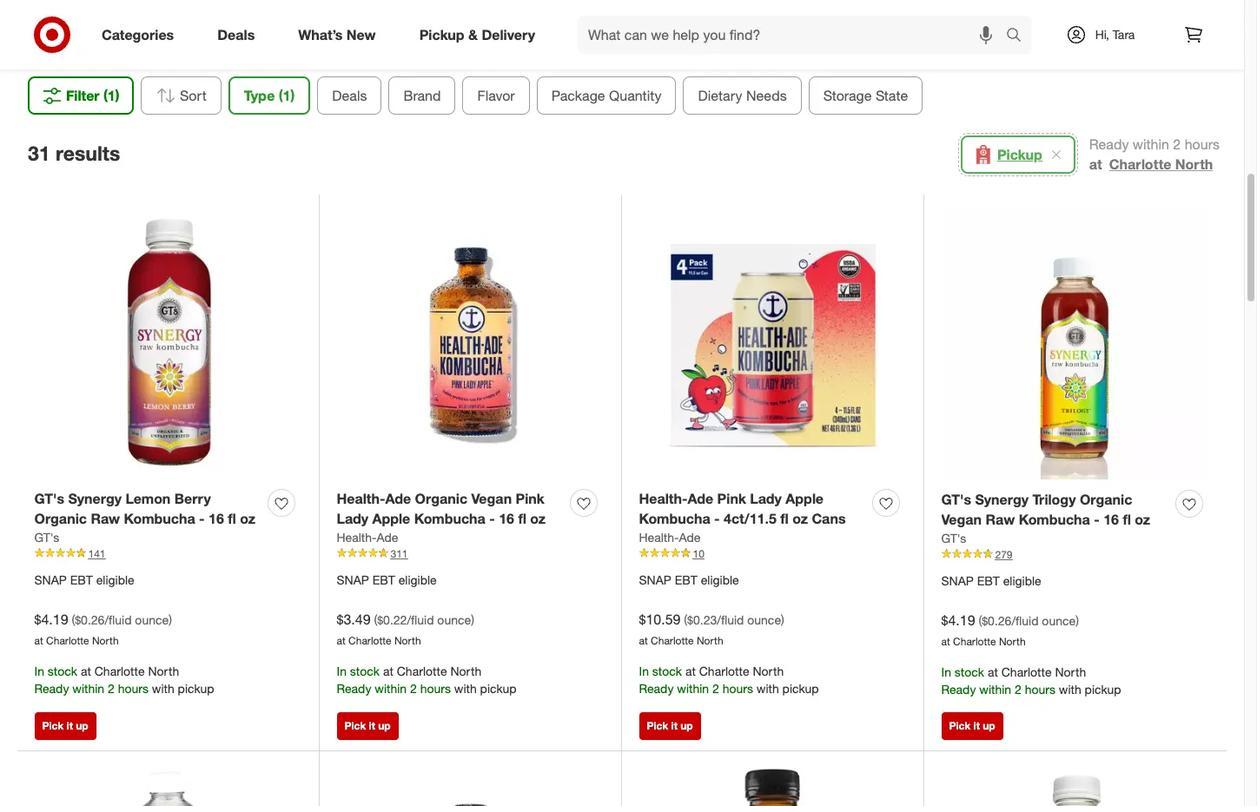 Task type: locate. For each thing, give the bounding box(es) containing it.
it for gt's synergy lemon berry organic raw kombucha - 16 fl oz
[[67, 720, 73, 733]]

2 health-ade link from the left
[[639, 529, 701, 546]]

$4.19 for gt's synergy trilogy organic vegan raw kombucha - 16 fl oz
[[942, 612, 976, 629]]

deals button
[[317, 76, 382, 115]]

2 health-ade from the left
[[639, 530, 701, 545]]

1 pick from the left
[[42, 720, 64, 733]]

2 horizontal spatial organic
[[1080, 491, 1133, 508]]

pickup for health-ade organic vegan pink lady apple kombucha - 16 fl oz
[[480, 682, 517, 697]]

gt's synergy lemon berry organic raw kombucha - 16 fl oz image
[[34, 212, 302, 479], [34, 212, 302, 479]]

- up 311 link
[[490, 510, 495, 527]]

fl up 311 link
[[518, 510, 527, 527]]

2 it from the left
[[369, 720, 375, 733]]

oz inside health-ade organic vegan pink lady apple kombucha - 16 fl oz
[[531, 510, 546, 527]]

/fluid down 279
[[1012, 613, 1039, 628]]

311
[[391, 547, 408, 560]]

ade inside health-ade pink lady apple kombucha - 4ct/11.5 fl oz cans
[[688, 490, 714, 508]]

up for gt's synergy lemon berry organic raw kombucha - 16 fl oz
[[76, 720, 88, 733]]

pick it up button for health-ade organic vegan pink lady apple kombucha - 16 fl oz
[[337, 713, 399, 741]]

ready for health-ade pink lady apple kombucha - 4ct/11.5 fl oz cans
[[639, 682, 674, 697]]

gt's synergy trilogy organic vegan raw kombucha - 16 fl oz image
[[942, 212, 1210, 480], [942, 212, 1210, 480]]

/fluid inside $10.59 ( $0.23 /fluid ounce ) at charlotte north
[[717, 613, 744, 627]]

in for gt's synergy lemon berry organic raw kombucha - 16 fl oz
[[34, 664, 44, 679]]

flavor
[[477, 87, 515, 104]]

pink
[[516, 490, 545, 508], [718, 490, 747, 508]]

health-ade organic vegan pink lady apple kombucha - 16 fl oz image
[[337, 212, 605, 479], [337, 212, 605, 479]]

1 pick it up from the left
[[42, 720, 88, 733]]

charlotte inside the ready within 2 hours at charlotte north
[[1110, 156, 1172, 173]]

1 (1) from the left
[[103, 87, 120, 104]]

raw
[[91, 510, 120, 527], [986, 511, 1016, 528]]

pick for health-ade organic vegan pink lady apple kombucha - 16 fl oz
[[345, 720, 366, 733]]

$0.22
[[377, 613, 407, 627]]

it for gt's synergy trilogy organic vegan raw kombucha - 16 fl oz
[[974, 720, 980, 733]]

in stock at  charlotte north ready within 2 hours with pickup for pink
[[639, 664, 819, 697]]

kombucha down trilogy
[[1019, 511, 1091, 528]]

ade for lady's health-ade link
[[377, 530, 399, 545]]

type (1)
[[244, 87, 294, 104]]

1 vertical spatial apple
[[373, 510, 410, 527]]

2 (1) from the left
[[278, 87, 294, 104]]

ounce for lemon
[[135, 613, 169, 627]]

oz
[[240, 510, 256, 527], [531, 510, 546, 527], [793, 510, 808, 527], [1136, 511, 1151, 528]]

1 horizontal spatial organic
[[415, 490, 468, 508]]

3 up from the left
[[681, 720, 693, 733]]

) for organic
[[1076, 613, 1080, 628]]

organic inside the gt's synergy lemon berry organic raw kombucha - 16 fl oz
[[34, 510, 87, 527]]

pickup & delivery
[[420, 26, 536, 43]]

trilogy
[[1033, 491, 1077, 508]]

31
[[28, 140, 50, 165]]

ebt down 311
[[373, 573, 395, 587]]

16 for gt's synergy lemon berry organic raw kombucha - 16 fl oz
[[209, 510, 224, 527]]

ounce down 141 link
[[135, 613, 169, 627]]

pick for gt's synergy lemon berry organic raw kombucha - 16 fl oz
[[42, 720, 64, 733]]

0 horizontal spatial raw
[[91, 510, 120, 527]]

filter (1) button
[[28, 76, 133, 115]]

oz inside the gt's synergy lemon berry organic raw kombucha - 16 fl oz
[[240, 510, 256, 527]]

1 health-ade from the left
[[337, 530, 399, 545]]

with for gt's synergy lemon berry organic raw kombucha - 16 fl oz
[[152, 682, 174, 697]]

0 horizontal spatial (1)
[[103, 87, 120, 104]]

synergy inside gt's synergy trilogy organic vegan raw kombucha - 16 fl oz
[[976, 491, 1029, 508]]

2 pick it up from the left
[[345, 720, 391, 733]]

ounce right $0.22 on the bottom left of page
[[438, 613, 471, 627]]

kombucha down lemon
[[124, 510, 195, 527]]

31 results
[[28, 140, 120, 165]]

organic inside health-ade organic vegan pink lady apple kombucha - 16 fl oz
[[415, 490, 468, 508]]

1 horizontal spatial pink
[[718, 490, 747, 508]]

kombucha inside health-ade organic vegan pink lady apple kombucha - 16 fl oz
[[414, 510, 486, 527]]

0 horizontal spatial synergy
[[68, 490, 122, 508]]

- down berry
[[199, 510, 205, 527]]

raw up 141
[[91, 510, 120, 527]]

4 pick it up from the left
[[950, 720, 996, 733]]

(1)
[[103, 87, 120, 104], [278, 87, 294, 104]]

) inside $3.49 ( $0.22 /fluid ounce ) at charlotte north
[[471, 613, 475, 627]]

health-ade up 311
[[337, 530, 399, 545]]

snap
[[34, 573, 67, 587], [337, 573, 369, 587], [639, 573, 672, 587], [942, 574, 974, 588]]

it for health-ade pink lady apple kombucha - 4ct/11.5 fl oz cans
[[672, 720, 678, 733]]

in for health-ade organic vegan pink lady apple kombucha - 16 fl oz
[[337, 664, 347, 679]]

) down 279 link
[[1076, 613, 1080, 628]]

vegan inside health-ade organic vegan pink lady apple kombucha - 16 fl oz
[[472, 490, 512, 508]]

snap ebt eligible down 311
[[337, 573, 437, 587]]

- up 279 link
[[1095, 511, 1100, 528]]

north inside the ready within 2 hours at charlotte north
[[1176, 156, 1214, 173]]

4 pick from the left
[[950, 720, 971, 733]]

filter (1)
[[66, 87, 120, 104]]

pick for health-ade pink lady apple kombucha - 4ct/11.5 fl oz cans
[[647, 720, 669, 733]]

health-ade pink lady apple kombucha - 4ct/11.5 fl oz cans image
[[639, 212, 907, 479], [639, 212, 907, 479]]

0 horizontal spatial organic
[[34, 510, 87, 527]]

health-ade link for kombucha
[[639, 529, 701, 546]]

gt's link
[[34, 529, 59, 546], [942, 530, 967, 547]]

ready within 2 hours at charlotte north
[[1090, 136, 1220, 173]]

ebt for health-ade organic vegan pink lady apple kombucha - 16 fl oz
[[373, 573, 395, 587]]

1 vertical spatial pickup
[[998, 146, 1043, 163]]

2
[[1174, 136, 1182, 153], [108, 682, 115, 697], [410, 682, 417, 697], [713, 682, 720, 697], [1015, 683, 1022, 698]]

0 vertical spatial vegan
[[472, 490, 512, 508]]

3 pick it up button from the left
[[639, 713, 701, 741]]

1 vertical spatial lady
[[337, 510, 369, 527]]

0 horizontal spatial apple
[[373, 510, 410, 527]]

kombucha inside gt's synergy trilogy organic vegan raw kombucha - 16 fl oz
[[1019, 511, 1091, 528]]

apple up 311
[[373, 510, 410, 527]]

health-ade pink lady apple kombucha - 4ct/11.5 fl oz cans
[[639, 490, 846, 527]]

ade inside health-ade organic vegan pink lady apple kombucha - 16 fl oz
[[385, 490, 411, 508]]

1 horizontal spatial health-ade
[[639, 530, 701, 545]]

pink inside health-ade organic vegan pink lady apple kombucha - 16 fl oz
[[516, 490, 545, 508]]

- inside health-ade pink lady apple kombucha - 4ct/11.5 fl oz cans
[[715, 510, 720, 527]]

2 for gt's synergy lemon berry organic raw kombucha - 16 fl oz
[[108, 682, 115, 697]]

ounce inside $3.49 ( $0.22 /fluid ounce ) at charlotte north
[[438, 613, 471, 627]]

0 horizontal spatial vegan
[[472, 490, 512, 508]]

/fluid
[[105, 613, 132, 627], [407, 613, 434, 627], [717, 613, 744, 627], [1012, 613, 1039, 628]]

( inside $10.59 ( $0.23 /fluid ounce ) at charlotte north
[[684, 613, 688, 627]]

ounce right "$0.23"
[[748, 613, 782, 627]]

)
[[169, 613, 172, 627], [471, 613, 475, 627], [782, 613, 785, 627], [1076, 613, 1080, 628]]

1 horizontal spatial deals
[[332, 87, 367, 104]]

pick
[[42, 720, 64, 733], [345, 720, 366, 733], [647, 720, 669, 733], [950, 720, 971, 733]]

$4.19 ( $0.26 /fluid ounce ) at charlotte north
[[34, 611, 172, 647], [942, 612, 1080, 648]]

snap ebt eligible down 141
[[34, 573, 135, 587]]

ade for health-ade link associated with kombucha
[[679, 530, 701, 545]]

0 horizontal spatial gt's link
[[34, 529, 59, 546]]

fl
[[228, 510, 236, 527], [518, 510, 527, 527], [781, 510, 789, 527], [1123, 511, 1132, 528]]

$0.26 down 279
[[982, 613, 1012, 628]]

eligible for pink
[[701, 573, 740, 587]]

0 horizontal spatial health-ade link
[[337, 529, 399, 546]]

1 vertical spatial vegan
[[942, 511, 982, 528]]

1 horizontal spatial raw
[[986, 511, 1016, 528]]

ounce down 279 link
[[1043, 613, 1076, 628]]

ounce
[[135, 613, 169, 627], [438, 613, 471, 627], [748, 613, 782, 627], [1043, 613, 1076, 628]]

kombucha up 311 link
[[414, 510, 486, 527]]

fl right 4ct/11.5 at the right bottom
[[781, 510, 789, 527]]

4 up from the left
[[983, 720, 996, 733]]

/fluid down 141
[[105, 613, 132, 627]]

0 vertical spatial lady
[[750, 490, 782, 508]]

1 horizontal spatial 16
[[499, 510, 515, 527]]

1 horizontal spatial lady
[[750, 490, 782, 508]]

hours inside the ready within 2 hours at charlotte north
[[1185, 136, 1220, 153]]

within inside the ready within 2 hours at charlotte north
[[1133, 136, 1170, 153]]

health-ade link up 10
[[639, 529, 701, 546]]

311 link
[[337, 546, 605, 562]]

synergy left trilogy
[[976, 491, 1029, 508]]

gt's inside gt's synergy trilogy organic vegan raw kombucha - 16 fl oz
[[942, 491, 972, 508]]

1 horizontal spatial synergy
[[976, 491, 1029, 508]]

4ct/11.5
[[724, 510, 777, 527]]

2 horizontal spatial 16
[[1104, 511, 1120, 528]]

16
[[209, 510, 224, 527], [499, 510, 515, 527], [1104, 511, 1120, 528]]

categories link
[[87, 16, 196, 54]]

$0.23
[[688, 613, 717, 627]]

/fluid inside $3.49 ( $0.22 /fluid ounce ) at charlotte north
[[407, 613, 434, 627]]

within for health-ade pink lady apple kombucha - 4ct/11.5 fl oz cans
[[677, 682, 709, 697]]

16 inside the gt's synergy lemon berry organic raw kombucha - 16 fl oz
[[209, 510, 224, 527]]

pick it up
[[42, 720, 88, 733], [345, 720, 391, 733], [647, 720, 693, 733], [950, 720, 996, 733]]

north
[[1176, 156, 1214, 173], [92, 634, 119, 647], [395, 634, 421, 647], [697, 634, 724, 647], [1000, 635, 1026, 648], [148, 664, 179, 679], [451, 664, 482, 679], [753, 664, 784, 679], [1056, 665, 1087, 680]]

fl inside the gt's synergy lemon berry organic raw kombucha - 16 fl oz
[[228, 510, 236, 527]]

10
[[693, 547, 705, 560]]

1 horizontal spatial $4.19
[[942, 612, 976, 629]]

$4.19 ( $0.26 /fluid ounce ) at charlotte north down 279
[[942, 612, 1080, 648]]

1 pick it up button from the left
[[34, 713, 96, 741]]

) inside $10.59 ( $0.23 /fluid ounce ) at charlotte north
[[782, 613, 785, 627]]

/fluid for trilogy
[[1012, 613, 1039, 628]]

eligible down 10
[[701, 573, 740, 587]]

279 link
[[942, 547, 1210, 563]]

fl up 279 link
[[1123, 511, 1132, 528]]

synergy inside the gt's synergy lemon berry organic raw kombucha - 16 fl oz
[[68, 490, 122, 508]]

(
[[72, 613, 75, 627], [374, 613, 377, 627], [684, 613, 688, 627], [979, 613, 982, 628]]

pickup
[[420, 26, 465, 43], [998, 146, 1043, 163]]

pick it up for gt's synergy lemon berry organic raw kombucha - 16 fl oz
[[42, 720, 88, 733]]

$4.19 ( $0.26 /fluid ounce ) at charlotte north down 141
[[34, 611, 172, 647]]

berry
[[174, 490, 211, 508]]

/fluid right $10.59
[[717, 613, 744, 627]]

charlotte inside $3.49 ( $0.22 /fluid ounce ) at charlotte north
[[349, 634, 392, 647]]

0 vertical spatial pickup
[[420, 26, 465, 43]]

package
[[551, 87, 605, 104]]

/fluid right $3.49
[[407, 613, 434, 627]]

2 up from the left
[[378, 720, 391, 733]]

4 pick it up button from the left
[[942, 713, 1004, 741]]

snap ebt eligible for health-ade pink lady apple kombucha - 4ct/11.5 fl oz cans
[[639, 573, 740, 587]]

- left 4ct/11.5 at the right bottom
[[715, 510, 720, 527]]

charlotte inside $10.59 ( $0.23 /fluid ounce ) at charlotte north
[[651, 634, 694, 647]]

1 horizontal spatial $4.19 ( $0.26 /fluid ounce ) at charlotte north
[[942, 612, 1080, 648]]

ebt down 141
[[70, 573, 93, 587]]

health- inside health-ade pink lady apple kombucha - 4ct/11.5 fl oz cans
[[639, 490, 688, 508]]

( for health-ade pink lady apple kombucha - 4ct/11.5 fl oz cans
[[684, 613, 688, 627]]

gt's inside the gt's synergy lemon berry organic raw kombucha - 16 fl oz
[[34, 490, 64, 508]]

0 horizontal spatial 16
[[209, 510, 224, 527]]

3 it from the left
[[672, 720, 678, 733]]

hours for gt's synergy lemon berry organic raw kombucha - 16 fl oz
[[118, 682, 149, 697]]

16 up 279 link
[[1104, 511, 1120, 528]]

ounce inside $10.59 ( $0.23 /fluid ounce ) at charlotte north
[[748, 613, 782, 627]]

ebt down 279
[[978, 574, 1000, 588]]

pink up 311 link
[[516, 490, 545, 508]]

kombucha
[[124, 510, 195, 527], [414, 510, 486, 527], [639, 510, 711, 527], [1019, 511, 1091, 528]]

0 vertical spatial apple
[[786, 490, 824, 508]]

1 it from the left
[[67, 720, 73, 733]]

deals up type
[[218, 26, 255, 43]]

gt's synergy guava goddess organic raw kombucha - 48 fl oz image
[[34, 769, 302, 807], [34, 769, 302, 807]]

snap for gt's synergy trilogy organic vegan raw kombucha - 16 fl oz
[[942, 574, 974, 588]]

2 pick from the left
[[345, 720, 366, 733]]

charlotte
[[1110, 156, 1172, 173], [46, 634, 89, 647], [349, 634, 392, 647], [651, 634, 694, 647], [954, 635, 997, 648], [95, 664, 145, 679], [397, 664, 447, 679], [700, 664, 750, 679], [1002, 665, 1052, 680]]

16 for gt's synergy trilogy organic vegan raw kombucha - 16 fl oz
[[1104, 511, 1120, 528]]

pickup
[[178, 682, 214, 697], [480, 682, 517, 697], [783, 682, 819, 697], [1085, 683, 1122, 698]]

up
[[76, 720, 88, 733], [378, 720, 391, 733], [681, 720, 693, 733], [983, 720, 996, 733]]

in for health-ade pink lady apple kombucha - 4ct/11.5 fl oz cans
[[639, 664, 649, 679]]

it for health-ade organic vegan pink lady apple kombucha - 16 fl oz
[[369, 720, 375, 733]]

raw up 279
[[986, 511, 1016, 528]]

$4.19 for gt's synergy lemon berry organic raw kombucha - 16 fl oz
[[34, 611, 68, 628]]

vegan inside gt's synergy trilogy organic vegan raw kombucha - 16 fl oz
[[942, 511, 982, 528]]

eligible down 311
[[399, 573, 437, 587]]

ebt
[[70, 573, 93, 587], [373, 573, 395, 587], [675, 573, 698, 587], [978, 574, 1000, 588]]

deals inside button
[[332, 87, 367, 104]]

0 horizontal spatial deals
[[218, 26, 255, 43]]

snap ebt eligible
[[34, 573, 135, 587], [337, 573, 437, 587], [639, 573, 740, 587], [942, 574, 1042, 588]]

) for berry
[[169, 613, 172, 627]]

oz inside gt's synergy trilogy organic vegan raw kombucha - 16 fl oz
[[1136, 511, 1151, 528]]

gt's synergy trilogy organic vegan raw kombucha - 16 fl oz
[[942, 491, 1151, 528]]

health-
[[337, 490, 385, 508], [639, 490, 688, 508], [337, 530, 377, 545], [639, 530, 679, 545]]

synergy for vegan
[[976, 491, 1029, 508]]

kombucha up 10
[[639, 510, 711, 527]]

1 horizontal spatial vegan
[[942, 511, 982, 528]]

-
[[199, 510, 205, 527], [490, 510, 495, 527], [715, 510, 720, 527], [1095, 511, 1100, 528]]

(1) inside filter (1) button
[[103, 87, 120, 104]]

1 horizontal spatial $0.26
[[982, 613, 1012, 628]]

eligible down 141
[[96, 573, 135, 587]]

$4.19 ( $0.26 /fluid ounce ) at charlotte north for vegan
[[942, 612, 1080, 648]]

eligible down 279
[[1004, 574, 1042, 588]]

pickup for gt's synergy trilogy organic vegan raw kombucha - 16 fl oz
[[1085, 683, 1122, 698]]

at
[[1090, 156, 1103, 173], [34, 634, 43, 647], [337, 634, 346, 647], [639, 634, 648, 647], [942, 635, 951, 648], [81, 664, 91, 679], [383, 664, 394, 679], [686, 664, 696, 679], [988, 665, 999, 680]]

eligible
[[96, 573, 135, 587], [399, 573, 437, 587], [701, 573, 740, 587], [1004, 574, 1042, 588]]

1 pink from the left
[[516, 490, 545, 508]]

organic
[[415, 490, 468, 508], [1080, 491, 1133, 508], [34, 510, 87, 527]]

pickup button
[[961, 136, 1076, 174]]

gt's
[[34, 490, 64, 508], [942, 491, 972, 508], [34, 530, 59, 545], [942, 531, 967, 546]]

&
[[469, 26, 478, 43]]

pick it up button for gt's synergy trilogy organic vegan raw kombucha - 16 fl oz
[[942, 713, 1004, 741]]

sort
[[180, 87, 206, 104]]

gt's for gt's synergy lemon berry organic raw kombucha - 16 fl oz
[[34, 490, 64, 508]]

( inside $3.49 ( $0.22 /fluid ounce ) at charlotte north
[[374, 613, 377, 627]]

snap ebt eligible down 279
[[942, 574, 1042, 588]]

dietary
[[698, 87, 742, 104]]

deals down what's new link
[[332, 87, 367, 104]]

health-ade passion fruit tangerine kombucha - 16 fl oz image
[[337, 769, 605, 807], [337, 769, 605, 807]]

ebt for gt's synergy trilogy organic vegan raw kombucha - 16 fl oz
[[978, 574, 1000, 588]]

sponsored
[[1093, 42, 1144, 55]]

0 vertical spatial deals
[[218, 26, 255, 43]]

ounce for organic
[[438, 613, 471, 627]]

1 horizontal spatial gt's link
[[942, 530, 967, 547]]

apple up cans
[[786, 490, 824, 508]]

(1) right type
[[278, 87, 294, 104]]

(1) right filter at the left top of page
[[103, 87, 120, 104]]

1 horizontal spatial (1)
[[278, 87, 294, 104]]

1 vertical spatial deals
[[332, 87, 367, 104]]

(1) for type (1)
[[278, 87, 294, 104]]

3 pick it up from the left
[[647, 720, 693, 733]]

$0.26
[[75, 613, 105, 627], [982, 613, 1012, 628]]

(1) for filter (1)
[[103, 87, 120, 104]]

with
[[152, 682, 174, 697], [454, 682, 477, 697], [757, 682, 779, 697], [1059, 683, 1082, 698]]

ebt for gt's synergy lemon berry organic raw kombucha - 16 fl oz
[[70, 573, 93, 587]]

What can we help you find? suggestions appear below search field
[[578, 16, 1011, 54]]

3 pick from the left
[[647, 720, 669, 733]]

storage
[[823, 87, 872, 104]]

) down 10 link at the bottom
[[782, 613, 785, 627]]

health-ade up 10
[[639, 530, 701, 545]]

16 down berry
[[209, 510, 224, 527]]

apple inside health-ade pink lady apple kombucha - 4ct/11.5 fl oz cans
[[786, 490, 824, 508]]

1 horizontal spatial apple
[[786, 490, 824, 508]]

health-ade for lady
[[337, 530, 399, 545]]

gt's synergy peach paradise organic raw kombucha - 16 fl oz image
[[942, 769, 1210, 807], [942, 769, 1210, 807]]

deals for deals button
[[332, 87, 367, 104]]

2 pink from the left
[[718, 490, 747, 508]]

) for vegan
[[471, 613, 475, 627]]

2 pick it up button from the left
[[337, 713, 399, 741]]

pickup for gt's synergy lemon berry organic raw kombucha - 16 fl oz
[[178, 682, 214, 697]]

synergy left lemon
[[68, 490, 122, 508]]

ebt down 10
[[675, 573, 698, 587]]

) down 141 link
[[169, 613, 172, 627]]

raw for vegan
[[986, 511, 1016, 528]]

0 horizontal spatial pink
[[516, 490, 545, 508]]

0 horizontal spatial $4.19 ( $0.26 /fluid ounce ) at charlotte north
[[34, 611, 172, 647]]

2 for gt's synergy trilogy organic vegan raw kombucha - 16 fl oz
[[1015, 683, 1022, 698]]

fl inside health-ade pink lady apple kombucha - 4ct/11.5 fl oz cans
[[781, 510, 789, 527]]

1 horizontal spatial pickup
[[998, 146, 1043, 163]]

health-ade for kombucha
[[639, 530, 701, 545]]

lemon
[[126, 490, 171, 508]]

1 health-ade link from the left
[[337, 529, 399, 546]]

type
[[244, 87, 275, 104]]

- inside the gt's synergy lemon berry organic raw kombucha - 16 fl oz
[[199, 510, 205, 527]]

1 horizontal spatial health-ade link
[[639, 529, 701, 546]]

0 horizontal spatial pickup
[[420, 26, 465, 43]]

279
[[996, 548, 1013, 561]]

- inside health-ade organic vegan pink lady apple kombucha - 16 fl oz
[[490, 510, 495, 527]]

in
[[34, 664, 44, 679], [337, 664, 347, 679], [639, 664, 649, 679], [942, 665, 952, 680]]

) down 311 link
[[471, 613, 475, 627]]

in stock at  charlotte north ready within 2 hours with pickup for organic
[[337, 664, 517, 697]]

it
[[67, 720, 73, 733], [369, 720, 375, 733], [672, 720, 678, 733], [974, 720, 980, 733]]

4 it from the left
[[974, 720, 980, 733]]

lady inside health-ade organic vegan pink lady apple kombucha - 16 fl oz
[[337, 510, 369, 527]]

within for health-ade organic vegan pink lady apple kombucha - 16 fl oz
[[375, 682, 407, 697]]

deals
[[218, 26, 255, 43], [332, 87, 367, 104]]

1 up from the left
[[76, 720, 88, 733]]

pickup inside "button"
[[998, 146, 1043, 163]]

gt's synergy lemon berry organic raw kombucha - 16 fl oz
[[34, 490, 256, 527]]

hours for gt's synergy trilogy organic vegan raw kombucha - 16 fl oz
[[1025, 683, 1056, 698]]

stock for health-ade organic vegan pink lady apple kombucha - 16 fl oz
[[350, 664, 380, 679]]

snap ebt eligible down 10
[[639, 573, 740, 587]]

up for health-ade organic vegan pink lady apple kombucha - 16 fl oz
[[378, 720, 391, 733]]

stock for gt's synergy trilogy organic vegan raw kombucha - 16 fl oz
[[955, 665, 985, 680]]

ade
[[385, 490, 411, 508], [688, 490, 714, 508], [377, 530, 399, 545], [679, 530, 701, 545]]

16 inside gt's synergy trilogy organic vegan raw kombucha - 16 fl oz
[[1104, 511, 1120, 528]]

0 horizontal spatial $4.19
[[34, 611, 68, 628]]

pink up 4ct/11.5 at the right bottom
[[718, 490, 747, 508]]

16 up 311 link
[[499, 510, 515, 527]]

fl up 141 link
[[228, 510, 236, 527]]

ready
[[1090, 136, 1130, 153], [34, 682, 69, 697], [337, 682, 372, 697], [639, 682, 674, 697], [942, 683, 977, 698]]

kevita pineapple peach master brew kombucha - 15.2 fl oz image
[[639, 769, 907, 807], [639, 769, 907, 807]]

0 horizontal spatial health-ade
[[337, 530, 399, 545]]

/fluid for organic
[[407, 613, 434, 627]]

at inside the ready within 2 hours at charlotte north
[[1090, 156, 1103, 173]]

$0.26 down 141
[[75, 613, 105, 627]]

/fluid for pink
[[717, 613, 744, 627]]

0 horizontal spatial lady
[[337, 510, 369, 527]]

0 horizontal spatial $0.26
[[75, 613, 105, 627]]

hours for health-ade pink lady apple kombucha - 4ct/11.5 fl oz cans
[[723, 682, 754, 697]]

raw inside gt's synergy trilogy organic vegan raw kombucha - 16 fl oz
[[986, 511, 1016, 528]]

raw inside the gt's synergy lemon berry organic raw kombucha - 16 fl oz
[[91, 510, 120, 527]]

gt's for the gt's link related to organic
[[34, 530, 59, 545]]

stock for health-ade pink lady apple kombucha - 4ct/11.5 fl oz cans
[[653, 664, 682, 679]]

health-ade link
[[337, 529, 399, 546], [639, 529, 701, 546]]

health-ade link up 311
[[337, 529, 399, 546]]

$0.26 for vegan
[[982, 613, 1012, 628]]



Task type: describe. For each thing, give the bounding box(es) containing it.
$10.59 ( $0.23 /fluid ounce ) at charlotte north
[[639, 611, 785, 647]]

sort button
[[140, 76, 221, 115]]

pick it up button for gt's synergy lemon berry organic raw kombucha - 16 fl oz
[[34, 713, 96, 741]]

apple inside health-ade organic vegan pink lady apple kombucha - 16 fl oz
[[373, 510, 410, 527]]

up for gt's synergy trilogy organic vegan raw kombucha - 16 fl oz
[[983, 720, 996, 733]]

( for gt's synergy trilogy organic vegan raw kombucha - 16 fl oz
[[979, 613, 982, 628]]

results
[[56, 140, 120, 165]]

snap ebt eligible for health-ade organic vegan pink lady apple kombucha - 16 fl oz
[[337, 573, 437, 587]]

package quantity button
[[536, 76, 676, 115]]

brand button
[[389, 76, 455, 115]]

ounce for pink
[[748, 613, 782, 627]]

deals link
[[203, 16, 277, 54]]

in for gt's synergy trilogy organic vegan raw kombucha - 16 fl oz
[[942, 665, 952, 680]]

2 inside the ready within 2 hours at charlotte north
[[1174, 136, 1182, 153]]

pickup & delivery link
[[405, 16, 557, 54]]

snap ebt eligible for gt's synergy trilogy organic vegan raw kombucha - 16 fl oz
[[942, 574, 1042, 588]]

dietary needs
[[698, 87, 787, 104]]

categories
[[102, 26, 174, 43]]

needs
[[746, 87, 787, 104]]

- inside gt's synergy trilogy organic vegan raw kombucha - 16 fl oz
[[1095, 511, 1100, 528]]

kombucha inside health-ade pink lady apple kombucha - 4ct/11.5 fl oz cans
[[639, 510, 711, 527]]

pickup for pickup & delivery
[[420, 26, 465, 43]]

storage state
[[823, 87, 908, 104]]

deals for deals link
[[218, 26, 255, 43]]

gt's synergy lemon berry organic raw kombucha - 16 fl oz link
[[34, 489, 261, 529]]

pick it up for health-ade organic vegan pink lady apple kombucha - 16 fl oz
[[345, 720, 391, 733]]

$10.59
[[639, 611, 681, 628]]

2 for health-ade organic vegan pink lady apple kombucha - 16 fl oz
[[410, 682, 417, 697]]

pick it up button for health-ade pink lady apple kombucha - 4ct/11.5 fl oz cans
[[639, 713, 701, 741]]

snap ebt eligible for gt's synergy lemon berry organic raw kombucha - 16 fl oz
[[34, 573, 135, 587]]

what's new
[[298, 26, 376, 43]]

what's
[[298, 26, 343, 43]]

health-ade organic vegan pink lady apple kombucha - 16 fl oz
[[337, 490, 546, 527]]

at inside $3.49 ( $0.22 /fluid ounce ) at charlotte north
[[337, 634, 346, 647]]

north inside $10.59 ( $0.23 /fluid ounce ) at charlotte north
[[697, 634, 724, 647]]

ready for gt's synergy trilogy organic vegan raw kombucha - 16 fl oz
[[942, 683, 977, 698]]

with for health-ade pink lady apple kombucha - 4ct/11.5 fl oz cans
[[757, 682, 779, 697]]

141 link
[[34, 546, 302, 562]]

state
[[876, 87, 908, 104]]

kombucha inside the gt's synergy lemon berry organic raw kombucha - 16 fl oz
[[124, 510, 195, 527]]

pink inside health-ade pink lady apple kombucha - 4ct/11.5 fl oz cans
[[718, 490, 747, 508]]

new
[[347, 26, 376, 43]]

health-ade link for lady
[[337, 529, 399, 546]]

fl inside gt's synergy trilogy organic vegan raw kombucha - 16 fl oz
[[1123, 511, 1132, 528]]

) for lady
[[782, 613, 785, 627]]

eligible for lemon
[[96, 573, 135, 587]]

oz inside health-ade pink lady apple kombucha - 4ct/11.5 fl oz cans
[[793, 510, 808, 527]]

10 link
[[639, 546, 907, 562]]

pickup for health-ade pink lady apple kombucha - 4ct/11.5 fl oz cans
[[783, 682, 819, 697]]

( for gt's synergy lemon berry organic raw kombucha - 16 fl oz
[[72, 613, 75, 627]]

141
[[88, 547, 106, 560]]

brand
[[403, 87, 441, 104]]

synergy for organic
[[68, 490, 122, 508]]

health-ade organic vegan pink lady apple kombucha - 16 fl oz link
[[337, 489, 564, 529]]

pick it up for gt's synergy trilogy organic vegan raw kombucha - 16 fl oz
[[950, 720, 996, 733]]

16 inside health-ade organic vegan pink lady apple kombucha - 16 fl oz
[[499, 510, 515, 527]]

cans
[[812, 510, 846, 527]]

stock for gt's synergy lemon berry organic raw kombucha - 16 fl oz
[[48, 664, 77, 679]]

tara
[[1113, 27, 1136, 42]]

search
[[999, 27, 1041, 45]]

ready inside the ready within 2 hours at charlotte north
[[1090, 136, 1130, 153]]

at inside $10.59 ( $0.23 /fluid ounce ) at charlotte north
[[639, 634, 648, 647]]

gt's link for vegan
[[942, 530, 967, 547]]

fl inside health-ade organic vegan pink lady apple kombucha - 16 fl oz
[[518, 510, 527, 527]]

lady inside health-ade pink lady apple kombucha - 4ct/11.5 fl oz cans
[[750, 490, 782, 508]]

pickup for pickup
[[998, 146, 1043, 163]]

( for health-ade organic vegan pink lady apple kombucha - 16 fl oz
[[374, 613, 377, 627]]

2 for health-ade pink lady apple kombucha - 4ct/11.5 fl oz cans
[[713, 682, 720, 697]]

storage state button
[[809, 76, 923, 115]]

charlotte north button
[[1110, 155, 1214, 175]]

in stock at  charlotte north ready within 2 hours with pickup for lemon
[[34, 664, 214, 697]]

snap for health-ade organic vegan pink lady apple kombucha - 16 fl oz
[[337, 573, 369, 587]]

package quantity
[[551, 87, 661, 104]]

ready for gt's synergy lemon berry organic raw kombucha - 16 fl oz
[[34, 682, 69, 697]]

within for gt's synergy lemon berry organic raw kombucha - 16 fl oz
[[72, 682, 104, 697]]

filter
[[66, 87, 100, 104]]

ounce for trilogy
[[1043, 613, 1076, 628]]

$3.49
[[337, 611, 371, 628]]

snap for health-ade pink lady apple kombucha - 4ct/11.5 fl oz cans
[[639, 573, 672, 587]]

dietary needs button
[[683, 76, 802, 115]]

ready for health-ade organic vegan pink lady apple kombucha - 16 fl oz
[[337, 682, 372, 697]]

gt's link for organic
[[34, 529, 59, 546]]

pick for gt's synergy trilogy organic vegan raw kombucha - 16 fl oz
[[950, 720, 971, 733]]

flavor button
[[462, 76, 530, 115]]

hi, tara
[[1096, 27, 1136, 42]]

organic inside gt's synergy trilogy organic vegan raw kombucha - 16 fl oz
[[1080, 491, 1133, 508]]

snap for gt's synergy lemon berry organic raw kombucha - 16 fl oz
[[34, 573, 67, 587]]

what's new link
[[284, 16, 398, 54]]

/fluid for lemon
[[105, 613, 132, 627]]

with for health-ade organic vegan pink lady apple kombucha - 16 fl oz
[[454, 682, 477, 697]]

$0.26 for organic
[[75, 613, 105, 627]]

ade for the health-ade pink lady apple kombucha - 4ct/11.5 fl oz cans "link"
[[688, 490, 714, 508]]

with for gt's synergy trilogy organic vegan raw kombucha - 16 fl oz
[[1059, 683, 1082, 698]]

ade for health-ade organic vegan pink lady apple kombucha - 16 fl oz link
[[385, 490, 411, 508]]

$4.19 ( $0.26 /fluid ounce ) at charlotte north for organic
[[34, 611, 172, 647]]

north inside $3.49 ( $0.22 /fluid ounce ) at charlotte north
[[395, 634, 421, 647]]

$3.49 ( $0.22 /fluid ounce ) at charlotte north
[[337, 611, 475, 647]]

eligible for organic
[[399, 573, 437, 587]]

in stock at  charlotte north ready within 2 hours with pickup for trilogy
[[942, 665, 1122, 698]]

gt's for gt's synergy trilogy organic vegan raw kombucha - 16 fl oz
[[942, 491, 972, 508]]

hours for health-ade organic vegan pink lady apple kombucha - 16 fl oz
[[420, 682, 451, 697]]

gt's for the gt's link associated with vegan
[[942, 531, 967, 546]]

health-ade pink lady apple kombucha - 4ct/11.5 fl oz cans link
[[639, 489, 866, 529]]

health- inside health-ade organic vegan pink lady apple kombucha - 16 fl oz
[[337, 490, 385, 508]]

gt's synergy trilogy organic vegan raw kombucha - 16 fl oz link
[[942, 490, 1170, 530]]

within for gt's synergy trilogy organic vegan raw kombucha - 16 fl oz
[[980, 683, 1012, 698]]

up for health-ade pink lady apple kombucha - 4ct/11.5 fl oz cans
[[681, 720, 693, 733]]

delivery
[[482, 26, 536, 43]]

hi,
[[1096, 27, 1110, 42]]

quantity
[[609, 87, 661, 104]]

search button
[[999, 16, 1041, 57]]

raw for organic
[[91, 510, 120, 527]]

eligible for trilogy
[[1004, 574, 1042, 588]]

pick it up for health-ade pink lady apple kombucha - 4ct/11.5 fl oz cans
[[647, 720, 693, 733]]



Task type: vqa. For each thing, say whether or not it's contained in the screenshot.


